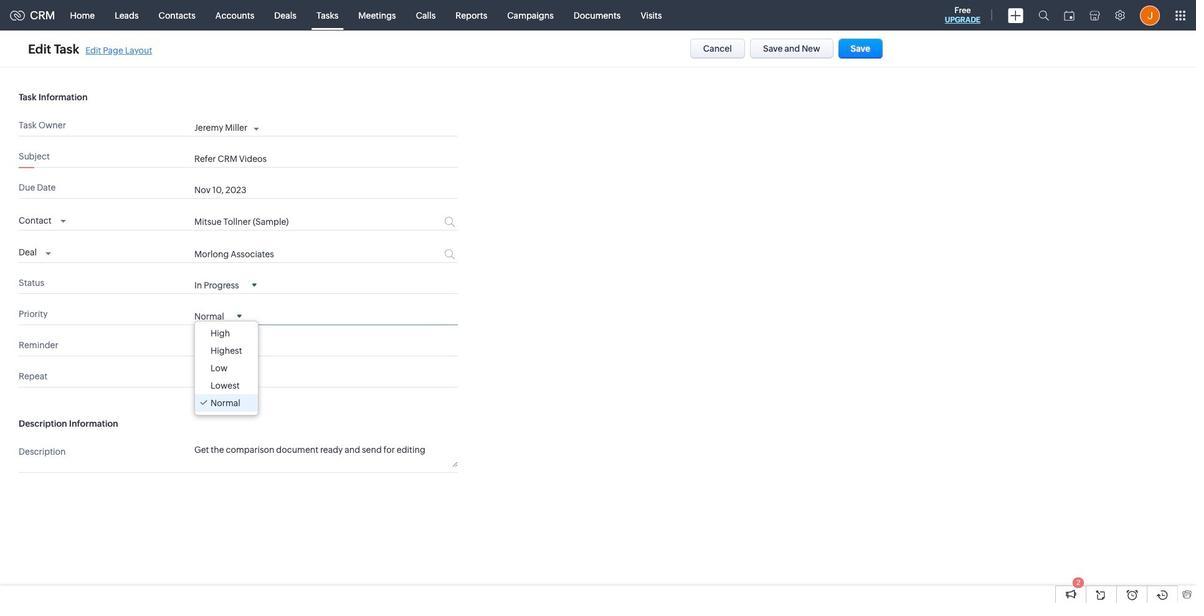 Task type: vqa. For each thing, say whether or not it's contained in the screenshot.
Profile element
yes



Task type: locate. For each thing, give the bounding box(es) containing it.
create menu image
[[1008, 8, 1024, 23]]

create menu element
[[1001, 0, 1031, 30]]

None field
[[19, 212, 66, 227], [19, 244, 51, 259], [194, 279, 256, 290], [194, 310, 242, 321], [19, 212, 66, 227], [19, 244, 51, 259], [194, 279, 256, 290], [194, 310, 242, 321]]

None text field
[[194, 217, 397, 227]]

calendar image
[[1064, 10, 1075, 20]]

search image
[[1039, 10, 1049, 21]]

logo image
[[10, 10, 25, 20]]

tree
[[195, 321, 258, 415]]

search element
[[1031, 0, 1057, 31]]

None text field
[[194, 154, 458, 164], [194, 249, 397, 259], [194, 444, 458, 467], [194, 154, 458, 164], [194, 249, 397, 259], [194, 444, 458, 467]]

None button
[[690, 39, 745, 59], [750, 39, 833, 59], [838, 39, 883, 59], [690, 39, 745, 59], [750, 39, 833, 59], [838, 39, 883, 59]]



Task type: describe. For each thing, give the bounding box(es) containing it.
profile image
[[1140, 5, 1160, 25]]

mmm d, yyyy text field
[[194, 185, 418, 195]]

profile element
[[1133, 0, 1168, 30]]



